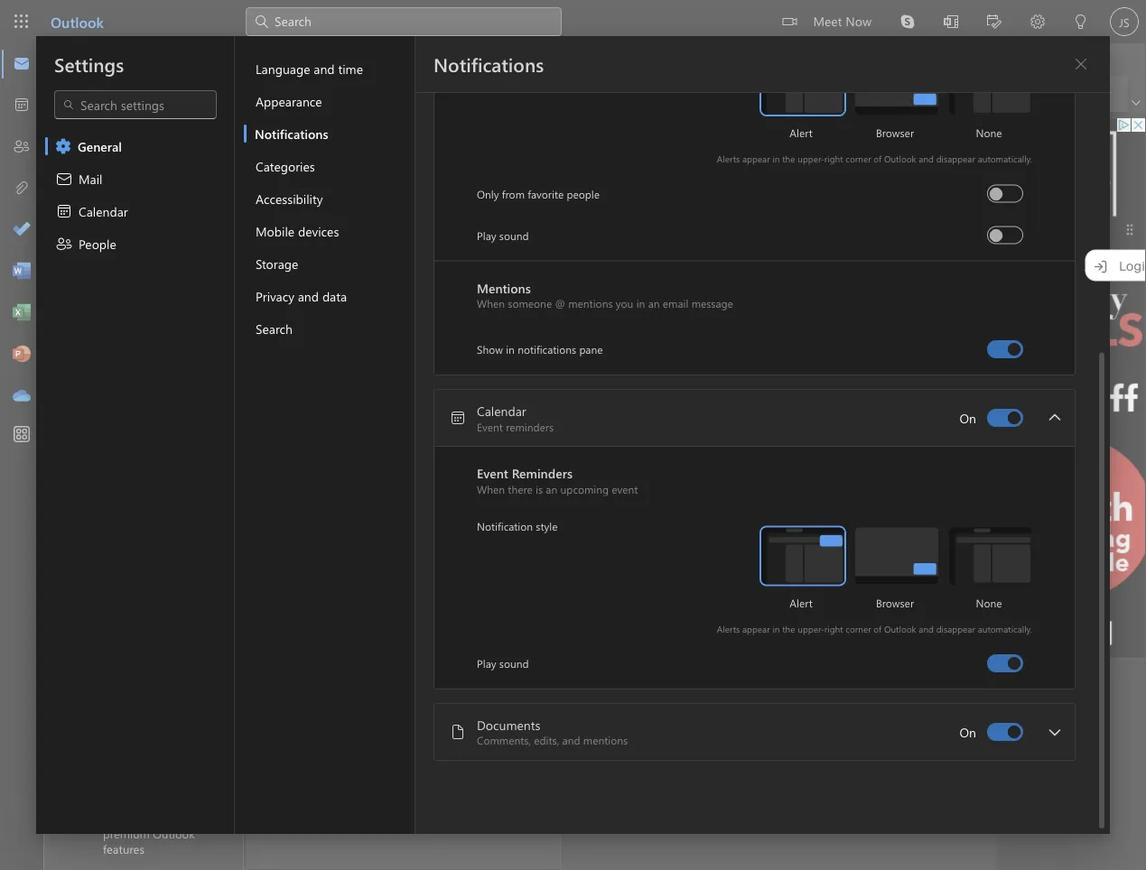 Task type: locate. For each thing, give the bounding box(es) containing it.
only
[[477, 187, 499, 201]]

event
[[477, 420, 503, 434], [477, 465, 508, 482]]

you're going places. take outlook with you for free. scan the qr code with your phone camera to download outlook mobile
[[579, 527, 981, 569]]


[[62, 98, 75, 111]]

document
[[0, 0, 1146, 871]]


[[107, 202, 125, 220]]

show
[[477, 343, 503, 357]]

style down outlook banner
[[536, 49, 558, 64]]

word image
[[13, 263, 31, 281]]

appearance button
[[244, 85, 415, 117]]

general
[[78, 138, 122, 154]]

1 vertical spatial your
[[709, 553, 734, 569]]

0 vertical spatial style
[[536, 49, 558, 64]]

1 vertical spatial when
[[477, 482, 505, 497]]

1 vertical spatial 
[[1046, 723, 1064, 741]]

your
[[338, 329, 363, 345], [709, 553, 734, 569], [370, 752, 395, 769]]

play up documents
[[477, 657, 496, 671]]

1 alerts appear in the upper-right corner of outlook and disappear automatically. from the top
[[717, 153, 1032, 165]]

1 vertical spatial automatically.
[[978, 623, 1032, 635]]

code
[[651, 553, 678, 569]]


[[54, 137, 72, 155]]

1 vertical spatial alert
[[790, 596, 813, 610]]

1 vertical spatial play
[[477, 657, 496, 671]]

0 horizontal spatial with
[[682, 553, 705, 569]]

0 vertical spatial upper-
[[798, 153, 824, 165]]

mentions right @
[[568, 296, 613, 311]]

2 alerts from the top
[[717, 623, 740, 635]]

event reminders when there is an upcoming event
[[477, 465, 638, 497]]

0 horizontal spatial you
[[616, 296, 633, 311]]

1 horizontal spatial 
[[1046, 723, 1064, 741]]

2 when from the top
[[477, 482, 505, 497]]

mentions inside mentions when someone @ mentions you in an email message
[[568, 296, 613, 311]]

 inside notifications element
[[1046, 723, 1064, 741]]

tab list
[[89, 43, 260, 71]]

dialog
[[0, 0, 1146, 871]]

1 vertical spatial upper-
[[798, 623, 824, 635]]

2 appear from the top
[[742, 623, 770, 635]]

2 play from the top
[[477, 657, 496, 671]]

2 disappear from the top
[[936, 623, 975, 635]]

from
[[502, 187, 525, 201]]

mail image
[[13, 55, 31, 73]]

0 vertical spatial notification
[[477, 49, 533, 64]]


[[783, 14, 797, 29]]

1 vertical spatial alerts
[[717, 623, 740, 635]]

people
[[567, 187, 600, 201]]

0 vertical spatial play sound
[[477, 228, 529, 243]]

your down done
[[370, 752, 395, 769]]

0 horizontal spatial to
[[345, 509, 356, 526]]

0 vertical spatial browser
[[876, 126, 914, 140]]

2 alert from the top
[[790, 596, 813, 610]]

application containing settings
[[0, 0, 1146, 871]]

event right 
[[477, 420, 503, 434]]

you up download
[[858, 527, 879, 543]]

1 notification style from the top
[[477, 49, 558, 64]]

0 vertical spatial calendar
[[79, 203, 128, 219]]

now
[[846, 12, 872, 29]]

 button inside notifications element
[[1040, 718, 1069, 747]]

phone
[[737, 553, 773, 569]]

0 vertical spatial play
[[477, 228, 496, 243]]

notifications inside notifications tab panel
[[434, 51, 544, 77]]

1 vertical spatial notifications
[[255, 125, 328, 142]]

notifications
[[518, 343, 576, 357]]

play sound
[[477, 228, 529, 243], [477, 657, 529, 671]]

0 horizontal spatial for
[[398, 728, 415, 745]]

sound down products
[[499, 228, 529, 243]]

mail
[[79, 170, 102, 187]]

 button
[[53, 44, 89, 75]]

1 browser from the top
[[876, 126, 914, 140]]

mentions right edits,
[[583, 734, 628, 748]]

0 vertical spatial none
[[976, 126, 1002, 140]]

0 vertical spatial for
[[882, 527, 899, 543]]

0 vertical spatial right
[[824, 153, 843, 165]]

csm
[[307, 187, 334, 204]]

 button
[[74, 121, 105, 154], [1040, 718, 1069, 747]]

mobile devices
[[256, 223, 339, 239]]

download
[[836, 553, 891, 569]]

0 vertical spatial  button
[[74, 121, 105, 154]]

1 vertical spatial an
[[546, 482, 557, 497]]

alert
[[790, 126, 813, 140], [790, 596, 813, 610]]

play down only
[[477, 228, 496, 243]]

1 vertical spatial with
[[682, 553, 705, 569]]

an right is
[[546, 482, 557, 497]]

choose your look
[[293, 329, 391, 345]]

more apps image
[[13, 426, 31, 444]]

only from favorite people
[[477, 187, 600, 201]]

 button inside favorites 'tree item'
[[74, 121, 105, 154]]

1 vertical spatial play sound
[[477, 657, 529, 671]]

0 horizontal spatial  button
[[74, 121, 105, 154]]

0 horizontal spatial notifications
[[255, 125, 328, 142]]

2 corner from the top
[[846, 623, 871, 635]]

1 disappear from the top
[[936, 153, 975, 165]]

1 vertical spatial of
[[303, 293, 314, 309]]

notification down outlook banner
[[477, 49, 533, 64]]

home button
[[90, 43, 151, 71]]


[[55, 202, 73, 220]]

event inside calendar event reminders
[[477, 420, 503, 434]]

1 vertical spatial to
[[821, 553, 832, 569]]

1 vertical spatial browser
[[876, 596, 914, 610]]

done
[[365, 728, 394, 745]]

2 vertical spatial of
[[874, 623, 882, 635]]

in
[[773, 153, 780, 165], [636, 296, 645, 311], [506, 343, 515, 357], [773, 623, 780, 635]]

notifications button
[[244, 117, 415, 150]]


[[264, 329, 282, 347]]

for up empty
[[398, 728, 415, 745]]

features
[[103, 841, 144, 857]]

2 horizontal spatial your
[[709, 553, 734, 569]]

meet now
[[813, 12, 872, 29]]

mentions
[[477, 280, 531, 296]]

1 vertical spatial notification
[[477, 519, 533, 534]]

and inside "documents comments, edits, and mentions"
[[562, 734, 580, 748]]

2 sound from the top
[[499, 657, 529, 671]]

0 horizontal spatial an
[[546, 482, 557, 497]]

you inside mentions when someone @ mentions you in an email message
[[616, 296, 633, 311]]

0 vertical spatial to
[[345, 509, 356, 526]]

1 vertical spatial disappear
[[936, 623, 975, 635]]

0 vertical spatial when
[[477, 296, 505, 311]]

0 vertical spatial alerts
[[717, 153, 740, 165]]

application
[[0, 0, 1146, 871]]

and
[[314, 60, 335, 77], [919, 153, 934, 165], [298, 288, 319, 304], [919, 623, 934, 635], [562, 734, 580, 748]]


[[1074, 57, 1088, 71]]

your down places. on the right bottom of page
[[709, 553, 734, 569]]

0 vertical spatial you
[[616, 296, 633, 311]]

metaldecking.com
[[307, 169, 412, 186]]

1 vertical spatial notification style
[[477, 519, 558, 534]]

1 horizontal spatial calendar
[[477, 403, 526, 420]]


[[540, 257, 551, 267]]

when left there at the bottom left of page
[[477, 482, 505, 497]]

1 vertical spatial right
[[824, 623, 843, 635]]

1 vertical spatial calendar
[[477, 403, 526, 420]]

powerpoint image
[[13, 346, 31, 364]]

people
[[79, 235, 116, 252]]

1 horizontal spatial  button
[[1040, 718, 1069, 747]]

your left look
[[338, 329, 363, 345]]

reminders
[[506, 420, 554, 434]]

upcoming
[[560, 482, 609, 497]]

1 vertical spatial appear
[[742, 623, 770, 635]]

2 vertical spatial your
[[370, 752, 395, 769]]

1 horizontal spatial for
[[882, 527, 899, 543]]

style down is
[[536, 519, 558, 534]]

take
[[750, 527, 776, 543]]

going
[[671, 527, 705, 543]]

conversation history tree item
[[132, 600, 249, 617]]

1 none from the top
[[976, 126, 1002, 140]]

language and time button
[[244, 52, 415, 85]]

help button
[[207, 43, 260, 71]]

notification down there at the bottom left of page
[[477, 519, 533, 534]]

1 vertical spatial for
[[398, 728, 415, 745]]

2 style from the top
[[536, 519, 558, 534]]

pane
[[579, 343, 603, 357]]

1 vertical spatial sound
[[499, 657, 529, 671]]

categories
[[256, 158, 315, 174]]

notification style down there at the bottom left of page
[[477, 519, 558, 534]]

0 vertical spatial an
[[648, 296, 660, 311]]

calendar up people
[[79, 203, 128, 219]]

products
[[489, 187, 540, 204]]

0 vertical spatial event
[[477, 420, 503, 434]]

someone
[[508, 296, 552, 311]]

mentions inside "documents comments, edits, and mentions"
[[583, 734, 628, 748]]

email
[[663, 296, 689, 311]]

0 vertical spatial disappear
[[936, 153, 975, 165]]

0 vertical spatial alerts appear in the upper-right corner of outlook and disappear automatically.
[[717, 153, 1032, 165]]

1 vertical spatial corner
[[846, 623, 871, 635]]

camera
[[776, 553, 817, 569]]

edits,
[[534, 734, 559, 748]]

1 alert from the top
[[790, 126, 813, 140]]


[[55, 170, 73, 188]]

with up download
[[829, 527, 854, 543]]

1 horizontal spatial you
[[858, 527, 879, 543]]

an left "email"
[[648, 296, 660, 311]]

sound up documents
[[499, 657, 529, 671]]

people image
[[13, 138, 31, 156]]

0 vertical spatial notifications
[[434, 51, 544, 77]]

0 vertical spatial notification style
[[477, 49, 558, 64]]

to right upgrade
[[345, 509, 356, 526]]

 button
[[1040, 404, 1069, 433]]

when left someone on the left top of page
[[477, 296, 505, 311]]

2 event from the top
[[477, 465, 508, 482]]

1 vertical spatial event
[[477, 465, 508, 482]]

0 vertical spatial sound
[[499, 228, 529, 243]]

0 vertical spatial 
[[83, 131, 98, 145]]

dialog containing settings
[[0, 0, 1146, 871]]

event left is
[[477, 465, 508, 482]]

set your advertising preferences image
[[1025, 662, 1039, 676]]

to right camera
[[821, 553, 832, 569]]

1 vertical spatial mentions
[[583, 734, 628, 748]]

0 vertical spatial your
[[338, 329, 363, 345]]

1 upper- from the top
[[798, 153, 824, 165]]

mentions when someone @ mentions you in an email message
[[477, 280, 733, 311]]

1 sound from the top
[[499, 228, 529, 243]]

show in notifications pane
[[477, 343, 603, 357]]

notification style down outlook banner
[[477, 49, 558, 64]]

1 event from the top
[[477, 420, 503, 434]]

1 vertical spatial alerts appear in the upper-right corner of outlook and disappear automatically.
[[717, 623, 1032, 635]]

accessibility button
[[244, 182, 415, 215]]

1 horizontal spatial an
[[648, 296, 660, 311]]

play sound up documents
[[477, 657, 529, 671]]

1 vertical spatial style
[[536, 519, 558, 534]]

favorites tree item
[[65, 121, 227, 157]]

to
[[345, 509, 356, 526], [821, 553, 832, 569]]

for left 'free.'
[[882, 527, 899, 543]]

0 vertical spatial corner
[[846, 153, 871, 165]]

an
[[648, 296, 660, 311], [546, 482, 557, 497]]

0 vertical spatial mentions
[[568, 296, 613, 311]]

1 vertical spatial you
[[858, 527, 879, 543]]

0 vertical spatial automatically.
[[978, 153, 1032, 165]]

@
[[555, 296, 565, 311]]

0 vertical spatial appear
[[742, 153, 770, 165]]

0 horizontal spatial 
[[83, 131, 98, 145]]

ad
[[1006, 663, 1017, 675]]

1 corner from the top
[[846, 153, 871, 165]]

choose
[[293, 329, 334, 345]]

calendar right 
[[477, 403, 526, 420]]

settings
[[54, 51, 124, 77]]

0 vertical spatial with
[[829, 527, 854, 543]]

play
[[477, 228, 496, 243], [477, 657, 496, 671]]

notification
[[477, 49, 533, 64], [477, 519, 533, 534]]

upgrade
[[293, 509, 341, 526]]

you left "email"
[[616, 296, 633, 311]]

with down going
[[682, 553, 705, 569]]

1 vertical spatial  button
[[1040, 718, 1069, 747]]

privacy
[[256, 288, 294, 304]]

1 horizontal spatial to
[[821, 553, 832, 569]]

1 horizontal spatial notifications
[[434, 51, 544, 77]]

0 vertical spatial alert
[[790, 126, 813, 140]]

1 horizontal spatial your
[[370, 752, 395, 769]]

1 when from the top
[[477, 296, 505, 311]]

message
[[692, 296, 733, 311]]

disappear
[[936, 153, 975, 165], [936, 623, 975, 635]]

0 horizontal spatial calendar
[[79, 203, 128, 219]]

play sound down products
[[477, 228, 529, 243]]

to inside message list section
[[345, 509, 356, 526]]

notifications element
[[434, 0, 1076, 775]]

outlook inside premium outlook features
[[153, 826, 195, 842]]

1 vertical spatial none
[[976, 596, 1002, 610]]

mentions
[[568, 296, 613, 311], [583, 734, 628, 748]]



Task type: describe. For each thing, give the bounding box(es) containing it.
look
[[366, 329, 391, 345]]

1 notification from the top
[[477, 49, 533, 64]]

storage
[[256, 255, 298, 272]]

an inside mentions when someone @ mentions you in an email message
[[648, 296, 660, 311]]

the inside you're going places. take outlook with you for free. scan the qr code with your phone camera to download outlook mobile
[[609, 553, 627, 569]]

to do image
[[13, 221, 31, 239]]

1 automatically. from the top
[[978, 153, 1032, 165]]

settings heading
[[54, 51, 124, 77]]

when inside mentions when someone @ mentions you in an email message
[[477, 296, 505, 311]]

calendar inside  calendar
[[79, 203, 128, 219]]

metaldecking.com image
[[271, 173, 299, 201]]

message list section
[[246, 116, 562, 870]]

for inside the all done for the day enjoy your empty inbox.
[[398, 728, 415, 745]]

calendar image
[[13, 97, 31, 115]]

m
[[279, 178, 291, 195]]

you're
[[633, 527, 668, 543]]

outlook inside banner
[[51, 12, 104, 31]]

mobile
[[256, 223, 295, 239]]

of inside message list section
[[303, 293, 314, 309]]

view
[[86, 85, 112, 102]]

event
[[612, 482, 638, 497]]

2 notification style from the top
[[477, 519, 558, 534]]

conversation history
[[132, 600, 249, 617]]

layout group
[[291, 76, 469, 108]]

data
[[322, 288, 347, 304]]

0
[[293, 293, 299, 309]]

mentions for documents
[[583, 734, 628, 748]]

your inside the all done for the day enjoy your empty inbox.
[[370, 752, 395, 769]]

the inside the all done for the day enjoy your empty inbox.
[[418, 728, 437, 745]]

accessibility
[[256, 190, 323, 207]]

favorites tree
[[65, 114, 227, 302]]

language
[[256, 60, 310, 77]]

2 alerts appear in the upper-right corner of outlook and disappear automatically. from the top
[[717, 623, 1032, 635]]

365
[[416, 509, 436, 526]]

csm metal deck - high quality products
[[307, 187, 540, 204]]

 inside favorites 'tree item'
[[83, 131, 98, 145]]

1 horizontal spatial with
[[829, 527, 854, 543]]

high
[[414, 187, 441, 204]]

0 of 6 complete
[[293, 293, 380, 309]]

mobile
[[943, 553, 981, 569]]

2 browser from the top
[[876, 596, 914, 610]]

inbox
[[309, 129, 346, 149]]

conversation
[[132, 600, 205, 617]]

outlook banner
[[0, 0, 1146, 43]]

mobile devices button
[[244, 215, 415, 247]]

all done for the day enjoy your empty inbox.
[[337, 728, 471, 769]]

2 right from the top
[[824, 623, 843, 635]]

in inside mentions when someone @ mentions you in an email message
[[636, 296, 645, 311]]

get
[[257, 253, 277, 270]]

calendar event reminders
[[477, 403, 554, 434]]

an inside event reminders when there is an upcoming event
[[546, 482, 557, 497]]

6
[[318, 293, 324, 309]]

favorites
[[108, 128, 167, 147]]

0 vertical spatial of
[[874, 153, 882, 165]]

privacy and data
[[256, 288, 347, 304]]

complete
[[328, 293, 380, 309]]

scan
[[579, 553, 605, 569]]

home
[[103, 49, 137, 65]]

devices
[[298, 223, 339, 239]]

storage button
[[244, 247, 415, 280]]

mentions for mentions
[[568, 296, 613, 311]]


[[107, 238, 125, 257]]

quality
[[445, 187, 486, 204]]

settings tab list
[[36, 36, 235, 835]]

1 right from the top
[[824, 153, 843, 165]]

1 style from the top
[[536, 49, 558, 64]]

documents
[[477, 717, 540, 734]]

all
[[347, 728, 362, 745]]

and inside button
[[298, 288, 319, 304]]

2 notification from the top
[[477, 519, 533, 534]]


[[107, 166, 125, 184]]

document containing settings
[[0, 0, 1146, 871]]

1 appear from the top
[[742, 153, 770, 165]]

is
[[536, 482, 543, 497]]

1 alerts from the top
[[717, 153, 740, 165]]

started
[[280, 253, 321, 270]]

notifications tab panel
[[415, 0, 1110, 835]]

2 upper- from the top
[[798, 623, 824, 635]]

search button
[[244, 313, 415, 345]]

search
[[256, 320, 293, 337]]

privacy and data button
[[244, 280, 415, 313]]

notifications heading
[[434, 51, 544, 77]]

2 play sound from the top
[[477, 657, 529, 671]]

files image
[[13, 180, 31, 198]]

when inside event reminders when there is an upcoming event
[[477, 482, 505, 497]]

free.
[[902, 527, 928, 543]]

premium outlook features button
[[65, 785, 244, 871]]

there
[[508, 482, 533, 497]]

deck
[[373, 187, 402, 204]]

excel image
[[13, 304, 31, 322]]

Search settings search field
[[75, 96, 198, 114]]

your inside you're going places. take outlook with you for free. scan the qr code with your phone camera to download outlook mobile
[[709, 553, 734, 569]]

appearance
[[256, 93, 322, 109]]

tab list containing home
[[89, 43, 260, 71]]

time
[[338, 60, 363, 77]]

2 none from the top
[[976, 596, 1002, 610]]

premium
[[103, 826, 150, 842]]

1 play from the top
[[477, 228, 496, 243]]

and inside button
[[314, 60, 335, 77]]


[[264, 293, 282, 311]]

metal
[[337, 187, 370, 204]]

 button
[[1067, 50, 1096, 79]]

favorite
[[528, 187, 564, 201]]

0 horizontal spatial your
[[338, 329, 363, 345]]

left-rail-appbar navigation
[[4, 43, 40, 417]]

meet
[[813, 12, 842, 29]]

1 play sound from the top
[[477, 228, 529, 243]]

calendar inside calendar event reminders
[[477, 403, 526, 420]]

you inside you're going places. take outlook with you for free. scan the qr code with your phone camera to download outlook mobile
[[858, 527, 879, 543]]

language and time
[[256, 60, 363, 77]]

day
[[440, 728, 461, 745]]

notifications inside notifications button
[[255, 125, 328, 142]]

get started
[[257, 253, 321, 270]]

premium outlook features
[[103, 826, 195, 857]]

microsoft
[[360, 509, 413, 526]]

onedrive image
[[13, 387, 31, 406]]

empty
[[399, 752, 434, 769]]

2 automatically. from the top
[[978, 623, 1032, 635]]


[[55, 235, 73, 253]]

categories button
[[244, 150, 415, 182]]

event inside event reminders when there is an upcoming event
[[477, 465, 508, 482]]

for inside you're going places. take outlook with you for free. scan the qr code with your phone camera to download outlook mobile
[[882, 527, 899, 543]]

 calendar
[[55, 202, 128, 220]]

to inside you're going places. take outlook with you for free. scan the qr code with your phone camera to download outlook mobile
[[821, 553, 832, 569]]

reminders
[[512, 465, 573, 482]]

outlook link
[[51, 0, 104, 43]]


[[64, 85, 82, 103]]


[[62, 50, 81, 69]]

documents comments, edits, and mentions
[[477, 717, 628, 748]]

conversation history tree
[[132, 600, 249, 617]]

settings
[[116, 85, 160, 102]]



Task type: vqa. For each thing, say whether or not it's contained in the screenshot.
started
yes



